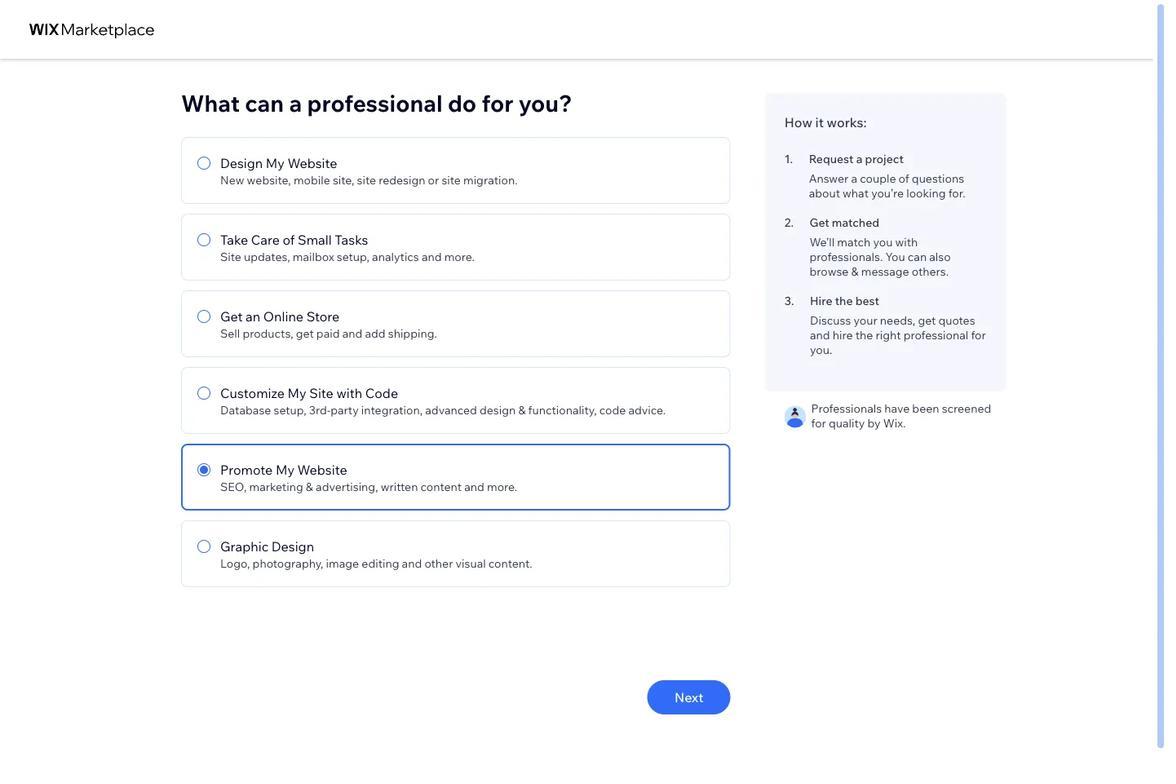 Task type: locate. For each thing, give the bounding box(es) containing it.
can
[[245, 89, 284, 117], [908, 250, 927, 264]]

with inside customize my site with code database setup, 3rd-party integration, advanced design & functionality, code advice.
[[336, 385, 362, 401]]

and right analytics on the top left
[[422, 250, 442, 264]]

1 horizontal spatial site
[[442, 173, 461, 187]]

party
[[331, 403, 359, 417]]

0 vertical spatial .
[[790, 152, 793, 166]]

3rd-
[[309, 403, 331, 417]]

my inside promote my website seo, marketing & advertising, written content and more.
[[276, 462, 295, 478]]

0 vertical spatial of
[[899, 171, 909, 186]]

1 vertical spatial &
[[518, 403, 526, 417]]

store
[[306, 308, 340, 325]]

what
[[843, 186, 869, 200]]

logo,
[[220, 556, 250, 571]]

get matched we'll match you with professionals. you can also browse & message others.
[[810, 215, 951, 279]]

0 horizontal spatial the
[[835, 294, 853, 308]]

1 horizontal spatial for
[[811, 416, 826, 430]]

. for 3
[[791, 294, 794, 308]]

1 horizontal spatial professional
[[904, 328, 969, 342]]

design my website new website, mobile site, site redesign or site migration.
[[220, 155, 518, 187]]

site
[[357, 173, 376, 187], [442, 173, 461, 187]]

a
[[289, 89, 302, 117], [856, 152, 863, 166], [851, 171, 858, 186]]

can up others. at the top right of the page
[[908, 250, 927, 264]]

and inside 'graphic design logo, photography, image editing and other visual content.'
[[402, 556, 422, 571]]

design up "photography,"
[[272, 538, 314, 555]]

customize
[[220, 385, 285, 401]]

1 horizontal spatial get
[[918, 313, 936, 328]]

and inside hire the best discuss your needs, get quotes and hire the right professional for you.
[[810, 328, 830, 342]]

paid
[[316, 326, 340, 341]]

1 horizontal spatial more.
[[487, 480, 517, 494]]

advertising,
[[316, 480, 378, 494]]

0 horizontal spatial of
[[283, 232, 295, 248]]

get inside get matched we'll match you with professionals. you can also browse & message others.
[[810, 215, 830, 230]]

1 horizontal spatial design
[[272, 538, 314, 555]]

what
[[181, 89, 240, 117]]

match
[[837, 235, 871, 249]]

the right hire
[[835, 294, 853, 308]]

for inside hire the best discuss your needs, get quotes and hire the right professional for you.
[[971, 328, 986, 342]]

others.
[[912, 264, 949, 279]]

website up advertising,
[[297, 462, 347, 478]]

0 horizontal spatial professional
[[307, 89, 443, 117]]

& inside get matched we'll match you with professionals. you can also browse & message others.
[[851, 264, 859, 279]]

needs,
[[880, 313, 916, 328]]

for left quality
[[811, 416, 826, 430]]

site
[[220, 250, 241, 264], [309, 385, 334, 401]]

0 vertical spatial get
[[810, 215, 830, 230]]

get
[[810, 215, 830, 230], [220, 308, 243, 325]]

site,
[[333, 173, 354, 187]]

site right the or
[[442, 173, 461, 187]]

redesign
[[379, 173, 425, 187]]

my inside customize my site with code database setup, 3rd-party integration, advanced design & functionality, code advice.
[[288, 385, 307, 401]]

and left 'other'
[[402, 556, 422, 571]]

1 vertical spatial for
[[971, 328, 986, 342]]

get an online store sell products, get paid and add shipping.
[[220, 308, 437, 341]]

editing
[[362, 556, 399, 571]]

advice.
[[629, 403, 666, 417]]

browse
[[810, 264, 849, 279]]

0 horizontal spatial get
[[220, 308, 243, 325]]

2 vertical spatial .
[[791, 294, 794, 308]]

my
[[266, 155, 285, 171], [288, 385, 307, 401], [276, 462, 295, 478]]

1 vertical spatial more.
[[487, 480, 517, 494]]

more. right content
[[487, 480, 517, 494]]

of right care
[[283, 232, 295, 248]]

your
[[854, 313, 878, 328]]

you're
[[872, 186, 904, 200]]

site down take
[[220, 250, 241, 264]]

0 horizontal spatial more.
[[444, 250, 475, 264]]

about
[[809, 186, 840, 200]]

0 horizontal spatial design
[[220, 155, 263, 171]]

get right 'needs,'
[[918, 313, 936, 328]]

my for customize
[[288, 385, 307, 401]]

next
[[675, 689, 704, 706]]

get inside get an online store sell products, get paid and add shipping.
[[296, 326, 314, 341]]

0 horizontal spatial for
[[482, 89, 514, 117]]

the down "your"
[[856, 328, 873, 342]]

my up the marketing
[[276, 462, 295, 478]]

& down professionals.
[[851, 264, 859, 279]]

1 horizontal spatial can
[[908, 250, 927, 264]]

0 vertical spatial design
[[220, 155, 263, 171]]

site up 3rd-
[[309, 385, 334, 401]]

2 horizontal spatial for
[[971, 328, 986, 342]]

0 horizontal spatial &
[[306, 480, 313, 494]]

online
[[263, 308, 304, 325]]

1 horizontal spatial site
[[309, 385, 334, 401]]

1 site from the left
[[357, 173, 376, 187]]

0 horizontal spatial setup,
[[274, 403, 306, 417]]

website inside the design my website new website, mobile site, site redesign or site migration.
[[288, 155, 337, 171]]

&
[[851, 264, 859, 279], [518, 403, 526, 417], [306, 480, 313, 494]]

can inside get matched we'll match you with professionals. you can also browse & message others.
[[908, 250, 927, 264]]

professional up the design my website new website, mobile site, site redesign or site migration.
[[307, 89, 443, 117]]

written
[[381, 480, 418, 494]]

content.
[[489, 556, 533, 571]]

visual
[[456, 556, 486, 571]]

take
[[220, 232, 248, 248]]

0 vertical spatial professional
[[307, 89, 443, 117]]

couple
[[860, 171, 896, 186]]

0 vertical spatial my
[[266, 155, 285, 171]]

0 horizontal spatial get
[[296, 326, 314, 341]]

1 vertical spatial professional
[[904, 328, 969, 342]]

1 vertical spatial .
[[791, 215, 794, 230]]

for right the do
[[482, 89, 514, 117]]

0 vertical spatial for
[[482, 89, 514, 117]]

hire the best discuss your needs, get quotes and hire the right professional for you.
[[810, 294, 986, 357]]

quotes
[[939, 313, 975, 328]]

you
[[886, 250, 905, 264]]

for down quotes at the right top
[[971, 328, 986, 342]]

1 horizontal spatial get
[[810, 215, 830, 230]]

design up new
[[220, 155, 263, 171]]

with
[[895, 235, 918, 249], [336, 385, 362, 401]]

2 horizontal spatial &
[[851, 264, 859, 279]]

1 vertical spatial my
[[288, 385, 307, 401]]

with up party
[[336, 385, 362, 401]]

get inside hire the best discuss your needs, get quotes and hire the right professional for you.
[[918, 313, 936, 328]]

and
[[422, 250, 442, 264], [342, 326, 362, 341], [810, 328, 830, 342], [464, 480, 485, 494], [402, 556, 422, 571]]

website up the mobile
[[288, 155, 337, 171]]

and inside promote my website seo, marketing & advertising, written content and more.
[[464, 480, 485, 494]]

updates,
[[244, 250, 290, 264]]

setup, down tasks
[[337, 250, 370, 264]]

0 vertical spatial setup,
[[337, 250, 370, 264]]

option group
[[181, 137, 731, 587]]

a up the mobile
[[289, 89, 302, 117]]

0 vertical spatial the
[[835, 294, 853, 308]]

.
[[790, 152, 793, 166], [791, 215, 794, 230], [791, 294, 794, 308]]

0 vertical spatial with
[[895, 235, 918, 249]]

marketing
[[249, 480, 303, 494]]

2 vertical spatial for
[[811, 416, 826, 430]]

how
[[785, 114, 813, 131]]

with inside get matched we'll match you with professionals. you can also browse & message others.
[[895, 235, 918, 249]]

1 horizontal spatial with
[[895, 235, 918, 249]]

and right content
[[464, 480, 485, 494]]

1 vertical spatial site
[[309, 385, 334, 401]]

small
[[298, 232, 332, 248]]

0 horizontal spatial with
[[336, 385, 362, 401]]

my up website,
[[266, 155, 285, 171]]

professional down quotes at the right top
[[904, 328, 969, 342]]

0 vertical spatial website
[[288, 155, 337, 171]]

0 horizontal spatial site
[[220, 250, 241, 264]]

get up sell
[[220, 308, 243, 325]]

wix.
[[883, 416, 906, 430]]

get left paid
[[296, 326, 314, 341]]

get up "we'll"
[[810, 215, 830, 230]]

right
[[876, 328, 901, 342]]

professional
[[307, 89, 443, 117], [904, 328, 969, 342]]

more. inside "take care of small tasks site updates, mailbox setup, analytics and more."
[[444, 250, 475, 264]]

of up you're
[[899, 171, 909, 186]]

site right site,
[[357, 173, 376, 187]]

0 horizontal spatial site
[[357, 173, 376, 187]]

code
[[599, 403, 626, 417]]

1 horizontal spatial setup,
[[337, 250, 370, 264]]

& right design
[[518, 403, 526, 417]]

website inside promote my website seo, marketing & advertising, written content and more.
[[297, 462, 347, 478]]

1 vertical spatial get
[[220, 308, 243, 325]]

been
[[912, 401, 940, 416]]

get for get matched
[[810, 215, 830, 230]]

0 vertical spatial can
[[245, 89, 284, 117]]

0 vertical spatial &
[[851, 264, 859, 279]]

0 vertical spatial site
[[220, 250, 241, 264]]

1 vertical spatial with
[[336, 385, 362, 401]]

setup, inside "take care of small tasks site updates, mailbox setup, analytics and more."
[[337, 250, 370, 264]]

1 vertical spatial setup,
[[274, 403, 306, 417]]

mobile
[[294, 173, 330, 187]]

2 vertical spatial my
[[276, 462, 295, 478]]

1 vertical spatial can
[[908, 250, 927, 264]]

site inside customize my site with code database setup, 3rd-party integration, advanced design & functionality, code advice.
[[309, 385, 334, 401]]

1 horizontal spatial the
[[856, 328, 873, 342]]

setup, left 3rd-
[[274, 403, 306, 417]]

a up what
[[851, 171, 858, 186]]

design
[[220, 155, 263, 171], [272, 538, 314, 555]]

answer
[[809, 171, 849, 186]]

3 .
[[785, 294, 794, 308]]

1
[[785, 152, 790, 166]]

1 vertical spatial website
[[297, 462, 347, 478]]

get inside get an online store sell products, get paid and add shipping.
[[220, 308, 243, 325]]

my right customize
[[288, 385, 307, 401]]

1 vertical spatial of
[[283, 232, 295, 248]]

1 horizontal spatial of
[[899, 171, 909, 186]]

& right the marketing
[[306, 480, 313, 494]]

request a project answer a couple of questions about what you're looking for.
[[809, 152, 966, 200]]

other
[[425, 556, 453, 571]]

1 horizontal spatial &
[[518, 403, 526, 417]]

the
[[835, 294, 853, 308], [856, 328, 873, 342]]

more. inside promote my website seo, marketing & advertising, written content and more.
[[487, 480, 517, 494]]

option group containing design my website
[[181, 137, 731, 587]]

1 vertical spatial design
[[272, 538, 314, 555]]

more. right analytics on the top left
[[444, 250, 475, 264]]

2 vertical spatial &
[[306, 480, 313, 494]]

a left project
[[856, 152, 863, 166]]

& inside customize my site with code database setup, 3rd-party integration, advanced design & functionality, code advice.
[[518, 403, 526, 417]]

setup, inside customize my site with code database setup, 3rd-party integration, advanced design & functionality, code advice.
[[274, 403, 306, 417]]

setup,
[[337, 250, 370, 264], [274, 403, 306, 417]]

0 vertical spatial more.
[[444, 250, 475, 264]]

can right what on the left top of the page
[[245, 89, 284, 117]]

with up you at right top
[[895, 235, 918, 249]]

and left add
[[342, 326, 362, 341]]

what can a professional do for you?
[[181, 89, 572, 117]]

my inside the design my website new website, mobile site, site redesign or site migration.
[[266, 155, 285, 171]]

and up you.
[[810, 328, 830, 342]]

get
[[918, 313, 936, 328], [296, 326, 314, 341]]



Task type: describe. For each thing, give the bounding box(es) containing it.
next button
[[648, 680, 731, 715]]

2
[[785, 215, 791, 230]]

matched
[[832, 215, 880, 230]]

code
[[365, 385, 398, 401]]

we'll
[[810, 235, 835, 249]]

message
[[861, 264, 909, 279]]

advanced
[[425, 403, 477, 417]]

by
[[868, 416, 881, 430]]

promote
[[220, 462, 273, 478]]

graphic
[[220, 538, 269, 555]]

2 site from the left
[[442, 173, 461, 187]]

3
[[785, 294, 791, 308]]

for.
[[949, 186, 966, 200]]

get for best
[[918, 313, 936, 328]]

site inside "take care of small tasks site updates, mailbox setup, analytics and more."
[[220, 250, 241, 264]]

how it works:
[[785, 114, 867, 131]]

or
[[428, 173, 439, 187]]

my for promote
[[276, 462, 295, 478]]

. for 2
[[791, 215, 794, 230]]

customize my site with code database setup, 3rd-party integration, advanced design & functionality, code advice.
[[220, 385, 666, 417]]

image
[[326, 556, 359, 571]]

& inside promote my website seo, marketing & advertising, written content and more.
[[306, 480, 313, 494]]

for inside professionals have been screened for quality by wix.
[[811, 416, 826, 430]]

best
[[856, 294, 880, 308]]

design inside 'graphic design logo, photography, image editing and other visual content.'
[[272, 538, 314, 555]]

get for get an online store
[[220, 308, 243, 325]]

2 vertical spatial a
[[851, 171, 858, 186]]

discuss
[[810, 313, 851, 328]]

products,
[[243, 326, 293, 341]]

1 vertical spatial a
[[856, 152, 863, 166]]

take care of small tasks site updates, mailbox setup, analytics and more.
[[220, 232, 475, 264]]

functionality,
[[528, 403, 597, 417]]

seo,
[[220, 480, 247, 494]]

questions
[[912, 171, 964, 186]]

care
[[251, 232, 280, 248]]

add
[[365, 326, 386, 341]]

database
[[220, 403, 271, 417]]

of inside request a project answer a couple of questions about what you're looking for.
[[899, 171, 909, 186]]

new
[[220, 173, 244, 187]]

photography,
[[253, 556, 323, 571]]

content
[[421, 480, 462, 494]]

of inside "take care of small tasks site updates, mailbox setup, analytics and more."
[[283, 232, 295, 248]]

migration.
[[463, 173, 518, 187]]

website for design my website
[[288, 155, 337, 171]]

it
[[816, 114, 824, 131]]

1 .
[[785, 152, 793, 166]]

. for 1
[[790, 152, 793, 166]]

0 horizontal spatial can
[[245, 89, 284, 117]]

1 vertical spatial the
[[856, 328, 873, 342]]

get for online
[[296, 326, 314, 341]]

tasks
[[335, 232, 368, 248]]

quality
[[829, 416, 865, 430]]

design inside the design my website new website, mobile site, site redesign or site migration.
[[220, 155, 263, 171]]

looking
[[907, 186, 946, 200]]

have
[[885, 401, 910, 416]]

graphic design logo, photography, image editing and other visual content.
[[220, 538, 533, 571]]

website for promote my website
[[297, 462, 347, 478]]

professionals.
[[810, 250, 883, 264]]

request
[[809, 152, 854, 166]]

professionals have been screened for quality by wix.
[[811, 401, 992, 430]]

mailbox
[[293, 250, 334, 264]]

project
[[865, 152, 904, 166]]

you?
[[519, 89, 572, 117]]

2 .
[[785, 215, 794, 230]]

integration,
[[361, 403, 423, 417]]

do
[[448, 89, 477, 117]]

0 vertical spatial a
[[289, 89, 302, 117]]

professional inside hire the best discuss your needs, get quotes and hire the right professional for you.
[[904, 328, 969, 342]]

website,
[[247, 173, 291, 187]]

hire
[[810, 294, 833, 308]]

shipping.
[[388, 326, 437, 341]]

and inside "take care of small tasks site updates, mailbox setup, analytics and more."
[[422, 250, 442, 264]]

hire
[[833, 328, 853, 342]]

and inside get an online store sell products, get paid and add shipping.
[[342, 326, 362, 341]]

sell
[[220, 326, 240, 341]]

works:
[[827, 114, 867, 131]]

my for design
[[266, 155, 285, 171]]

you
[[873, 235, 893, 249]]

screened
[[942, 401, 992, 416]]

you.
[[810, 343, 832, 357]]

design
[[480, 403, 516, 417]]

also
[[930, 250, 951, 264]]

professionals
[[811, 401, 882, 416]]



Task type: vqa. For each thing, say whether or not it's contained in the screenshot.


